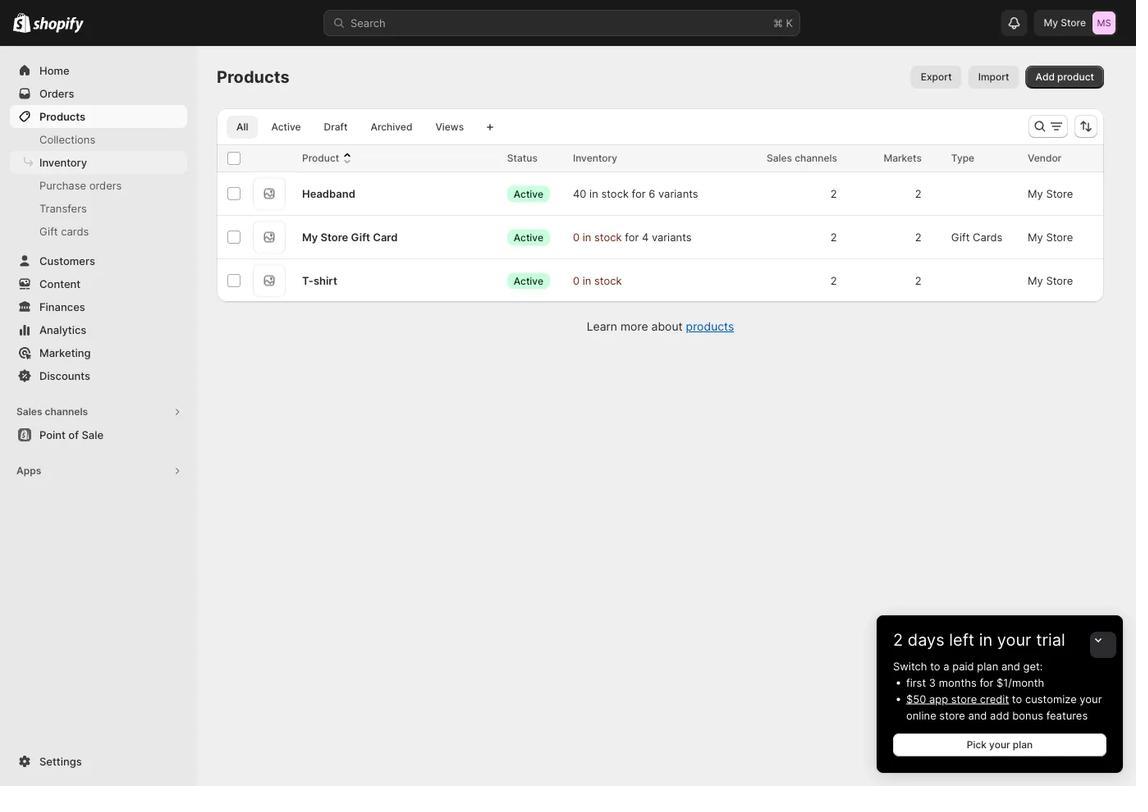 Task type: locate. For each thing, give the bounding box(es) containing it.
active for my store gift card
[[514, 231, 544, 243]]

0 vertical spatial for
[[632, 187, 646, 200]]

variants right 6 on the top of the page
[[659, 187, 699, 200]]

pick
[[967, 739, 987, 751]]

to
[[931, 660, 941, 673], [1012, 693, 1023, 706]]

0 vertical spatial sales
[[767, 152, 792, 164]]

in for 0 in stock
[[583, 274, 592, 287]]

customers
[[39, 255, 95, 267]]

stock
[[601, 187, 629, 200], [595, 231, 622, 243], [595, 274, 622, 287]]

1 horizontal spatial sales channels
[[767, 152, 837, 164]]

0 vertical spatial sales channels
[[767, 152, 837, 164]]

add
[[1036, 71, 1055, 83]]

plan up first 3 months for $1/month
[[977, 660, 999, 673]]

all
[[237, 121, 248, 133]]

archived
[[371, 121, 413, 133]]

left
[[949, 630, 975, 650]]

inventory inside inventory link
[[39, 156, 87, 169]]

1 vertical spatial your
[[1080, 693, 1102, 706]]

my for t-shirt
[[1028, 274, 1044, 287]]

in right left
[[979, 630, 993, 650]]

0 vertical spatial variants
[[659, 187, 699, 200]]

in inside dropdown button
[[979, 630, 993, 650]]

your
[[998, 630, 1032, 650], [1080, 693, 1102, 706], [990, 739, 1011, 751]]

sales inside button
[[16, 406, 42, 418]]

and left "add"
[[969, 710, 987, 722]]

0 horizontal spatial to
[[931, 660, 941, 673]]

k
[[786, 16, 793, 29]]

2 0 from the top
[[573, 274, 580, 287]]

sales
[[767, 152, 792, 164], [16, 406, 42, 418]]

inventory inside "inventory" "button"
[[573, 152, 618, 164]]

markets
[[884, 152, 922, 164]]

2 vertical spatial for
[[980, 677, 994, 689]]

your up get: at right bottom
[[998, 630, 1032, 650]]

1 vertical spatial store
[[940, 710, 966, 722]]

1 vertical spatial channels
[[45, 406, 88, 418]]

orders
[[39, 87, 74, 100]]

0 horizontal spatial sales channels
[[16, 406, 88, 418]]

0 horizontal spatial and
[[969, 710, 987, 722]]

my store for t-shirt
[[1028, 274, 1074, 287]]

more
[[621, 320, 648, 334]]

stock left 4
[[595, 231, 622, 243]]

customers link
[[10, 250, 187, 273]]

1 vertical spatial sales channels
[[16, 406, 88, 418]]

store
[[952, 693, 977, 706], [940, 710, 966, 722]]

store for headband
[[1047, 187, 1074, 200]]

1 vertical spatial variants
[[652, 231, 692, 243]]

0 for 0 in stock for 4 variants
[[573, 231, 580, 243]]

1 horizontal spatial sales
[[767, 152, 792, 164]]

1 horizontal spatial and
[[1002, 660, 1021, 673]]

products up collections
[[39, 110, 85, 123]]

in
[[590, 187, 598, 200], [583, 231, 592, 243], [583, 274, 592, 287], [979, 630, 993, 650]]

draft
[[324, 121, 348, 133]]

products up all
[[217, 67, 290, 87]]

for left 6 on the top of the page
[[632, 187, 646, 200]]

sale
[[82, 429, 104, 441]]

status
[[507, 152, 538, 164]]

first 3 months for $1/month
[[907, 677, 1045, 689]]

switch to a paid plan and get:
[[893, 660, 1043, 673]]

1 vertical spatial sales
[[16, 406, 42, 418]]

import button
[[969, 66, 1020, 89]]

export
[[921, 71, 952, 83]]

in down 40
[[583, 231, 592, 243]]

inventory
[[573, 152, 618, 164], [39, 156, 87, 169]]

tab list
[[223, 115, 477, 139]]

point of sale button
[[0, 424, 197, 447]]

0 for 0 in stock
[[573, 274, 580, 287]]

stock for 40 in stock
[[601, 187, 629, 200]]

your inside the to customize your online store and add bonus features
[[1080, 693, 1102, 706]]

1 vertical spatial and
[[969, 710, 987, 722]]

1 horizontal spatial to
[[1012, 693, 1023, 706]]

vendor button
[[1028, 150, 1078, 167]]

1 0 from the top
[[573, 231, 580, 243]]

point of sale link
[[10, 424, 187, 447]]

sales channels inside button
[[16, 406, 88, 418]]

variants
[[659, 187, 699, 200], [652, 231, 692, 243]]

0 vertical spatial stock
[[601, 187, 629, 200]]

gift for gift cards
[[952, 231, 970, 243]]

my store for my store gift card
[[1028, 231, 1074, 243]]

of
[[68, 429, 79, 441]]

for
[[632, 187, 646, 200], [625, 231, 639, 243], [980, 677, 994, 689]]

in up learn
[[583, 274, 592, 287]]

your up features on the right bottom
[[1080, 693, 1102, 706]]

finances
[[39, 301, 85, 313]]

cards
[[61, 225, 89, 238]]

and inside the to customize your online store and add bonus features
[[969, 710, 987, 722]]

add
[[990, 710, 1010, 722]]

my store image
[[1093, 11, 1116, 34]]

0 vertical spatial your
[[998, 630, 1032, 650]]

to down $1/month
[[1012, 693, 1023, 706]]

purchase orders link
[[10, 174, 187, 197]]

your right pick
[[990, 739, 1011, 751]]

for for 0 in stock
[[625, 231, 639, 243]]

to left a
[[931, 660, 941, 673]]

0 horizontal spatial gift
[[39, 225, 58, 238]]

2 vertical spatial your
[[990, 739, 1011, 751]]

$50 app store credit link
[[907, 693, 1009, 706]]

2
[[831, 187, 837, 200], [915, 187, 922, 200], [831, 231, 837, 243], [915, 231, 922, 243], [831, 274, 837, 287], [915, 274, 922, 287], [893, 630, 903, 650]]

2 days left in your trial button
[[877, 616, 1123, 650]]

2 inside dropdown button
[[893, 630, 903, 650]]

inventory up purchase
[[39, 156, 87, 169]]

customize
[[1026, 693, 1077, 706]]

learn more about products
[[587, 320, 734, 334]]

and up $1/month
[[1002, 660, 1021, 673]]

transfers link
[[10, 197, 187, 220]]

for up credit
[[980, 677, 994, 689]]

home link
[[10, 59, 187, 82]]

analytics
[[39, 324, 86, 336]]

0 horizontal spatial products
[[39, 110, 85, 123]]

2 horizontal spatial gift
[[952, 231, 970, 243]]

0 down 0 in stock for 4 variants
[[573, 274, 580, 287]]

0 horizontal spatial plan
[[977, 660, 999, 673]]

inventory up 40
[[573, 152, 618, 164]]

and for plan
[[1002, 660, 1021, 673]]

t-shirt
[[302, 274, 337, 287]]

2 button
[[822, 177, 857, 210], [907, 177, 942, 210], [822, 221, 857, 254], [907, 221, 942, 254], [822, 264, 857, 297], [907, 264, 942, 297]]

store down months
[[952, 693, 977, 706]]

1 vertical spatial 0
[[573, 274, 580, 287]]

channels
[[795, 152, 837, 164], [45, 406, 88, 418]]

0 vertical spatial products
[[217, 67, 290, 87]]

purchase
[[39, 179, 86, 192]]

0 horizontal spatial channels
[[45, 406, 88, 418]]

0 down 40
[[573, 231, 580, 243]]

0 vertical spatial and
[[1002, 660, 1021, 673]]

0 vertical spatial channels
[[795, 152, 837, 164]]

1 vertical spatial to
[[1012, 693, 1023, 706]]

0 horizontal spatial sales
[[16, 406, 42, 418]]

type button
[[952, 150, 991, 167]]

active
[[271, 121, 301, 133], [514, 188, 544, 200], [514, 231, 544, 243], [514, 275, 544, 287]]

variants right 4
[[652, 231, 692, 243]]

gift cards
[[952, 231, 1003, 243]]

vendor
[[1028, 152, 1062, 164]]

pick your plan
[[967, 739, 1033, 751]]

for left 4
[[625, 231, 639, 243]]

active for t-shirt
[[514, 275, 544, 287]]

1 vertical spatial plan
[[1013, 739, 1033, 751]]

gift
[[39, 225, 58, 238], [351, 231, 370, 243], [952, 231, 970, 243]]

0 vertical spatial plan
[[977, 660, 999, 673]]

1 horizontal spatial plan
[[1013, 739, 1033, 751]]

0 horizontal spatial inventory
[[39, 156, 87, 169]]

tab list containing all
[[223, 115, 477, 139]]

inventory link
[[10, 151, 187, 174]]

inventory button
[[573, 150, 634, 167]]

2 vertical spatial stock
[[595, 274, 622, 287]]

my
[[1044, 17, 1059, 29], [1028, 187, 1044, 200], [302, 231, 318, 243], [1028, 231, 1044, 243], [1028, 274, 1044, 287]]

stock right 40
[[601, 187, 629, 200]]

stock up learn
[[595, 274, 622, 287]]

store down $50 app store credit on the right bottom of the page
[[940, 710, 966, 722]]

1 vertical spatial for
[[625, 231, 639, 243]]

1 horizontal spatial products
[[217, 67, 290, 87]]

plan
[[977, 660, 999, 673], [1013, 739, 1033, 751]]

1 horizontal spatial inventory
[[573, 152, 618, 164]]

plan down bonus
[[1013, 739, 1033, 751]]

0 vertical spatial 0
[[573, 231, 580, 243]]

1 vertical spatial stock
[[595, 231, 622, 243]]

first
[[907, 677, 926, 689]]

in right 40
[[590, 187, 598, 200]]



Task type: describe. For each thing, give the bounding box(es) containing it.
apps
[[16, 465, 41, 477]]

add product
[[1036, 71, 1095, 83]]

t-shirt link
[[302, 273, 337, 289]]

for inside 2 days left in your trial element
[[980, 677, 994, 689]]

finances link
[[10, 296, 187, 319]]

products
[[686, 320, 734, 334]]

1 horizontal spatial gift
[[351, 231, 370, 243]]

t-
[[302, 274, 314, 287]]

settings link
[[10, 751, 187, 774]]

products link
[[686, 320, 734, 334]]

channels inside button
[[45, 406, 88, 418]]

online
[[907, 710, 937, 722]]

marketing
[[39, 347, 91, 359]]

cards
[[973, 231, 1003, 243]]

and for store
[[969, 710, 987, 722]]

point of sale
[[39, 429, 104, 441]]

a
[[944, 660, 950, 673]]

40 in stock for 6 variants
[[573, 187, 699, 200]]

to inside the to customize your online store and add bonus features
[[1012, 693, 1023, 706]]

shopify image
[[13, 13, 31, 33]]

in for 0 in stock for 4 variants
[[583, 231, 592, 243]]

headband
[[302, 187, 355, 200]]

inventory for inventory link
[[39, 156, 87, 169]]

$50
[[907, 693, 927, 706]]

get:
[[1024, 660, 1043, 673]]

stock for 0 in stock
[[595, 231, 622, 243]]

bonus
[[1013, 710, 1044, 722]]

my store gift card link
[[302, 229, 398, 246]]

point
[[39, 429, 66, 441]]

my for headband
[[1028, 187, 1044, 200]]

shopify image
[[33, 17, 84, 33]]

active link
[[261, 116, 311, 139]]

$50 app store credit
[[907, 693, 1009, 706]]

discounts
[[39, 370, 90, 382]]

⌘ k
[[774, 16, 793, 29]]

to customize your online store and add bonus features
[[907, 693, 1102, 722]]

2 days left in your trial
[[893, 630, 1066, 650]]

gift cards
[[39, 225, 89, 238]]

my store for headband
[[1028, 187, 1074, 200]]

gift cards link
[[10, 220, 187, 243]]

my for my store gift card
[[1028, 231, 1044, 243]]

store for my store gift card
[[1047, 231, 1074, 243]]

apps button
[[10, 460, 187, 483]]

credit
[[980, 693, 1009, 706]]

product
[[1058, 71, 1095, 83]]

0 vertical spatial to
[[931, 660, 941, 673]]

product
[[302, 152, 339, 164]]

pick your plan link
[[893, 734, 1107, 757]]

your inside dropdown button
[[998, 630, 1032, 650]]

my store gift card
[[302, 231, 398, 243]]

import
[[979, 71, 1010, 83]]

export button
[[911, 66, 962, 89]]

in for 40 in stock for 6 variants
[[590, 187, 598, 200]]

for for 40 in stock
[[632, 187, 646, 200]]

features
[[1047, 710, 1088, 722]]

switch
[[893, 660, 928, 673]]

draft link
[[314, 116, 358, 139]]

gift for gift cards
[[39, 225, 58, 238]]

store for t-shirt
[[1047, 274, 1074, 287]]

store inside the to customize your online store and add bonus features
[[940, 710, 966, 722]]

months
[[939, 677, 977, 689]]

views
[[436, 121, 464, 133]]

content
[[39, 278, 81, 290]]

product button
[[302, 150, 356, 167]]

settings
[[39, 756, 82, 768]]

discounts link
[[10, 365, 187, 388]]

type
[[952, 152, 975, 164]]

all button
[[227, 116, 258, 139]]

1 vertical spatial products
[[39, 110, 85, 123]]

$1/month
[[997, 677, 1045, 689]]

shirt
[[314, 274, 337, 287]]

inventory for "inventory" "button" at right
[[573, 152, 618, 164]]

transfers
[[39, 202, 87, 215]]

active for headband
[[514, 188, 544, 200]]

⌘
[[774, 16, 783, 29]]

learn
[[587, 320, 618, 334]]

orders link
[[10, 82, 187, 105]]

variants for 0 in stock for 4 variants
[[652, 231, 692, 243]]

variants for 40 in stock for 6 variants
[[659, 187, 699, 200]]

archived link
[[361, 116, 422, 139]]

headband link
[[302, 186, 355, 202]]

views link
[[426, 116, 474, 139]]

paid
[[953, 660, 974, 673]]

products link
[[10, 105, 187, 128]]

purchase orders
[[39, 179, 122, 192]]

2 days left in your trial element
[[877, 659, 1123, 774]]

0 in stock
[[573, 274, 622, 287]]

analytics link
[[10, 319, 187, 342]]

plan inside pick your plan link
[[1013, 739, 1033, 751]]

0 vertical spatial store
[[952, 693, 977, 706]]

3
[[929, 677, 936, 689]]

about
[[652, 320, 683, 334]]

1 horizontal spatial channels
[[795, 152, 837, 164]]

collections link
[[10, 128, 187, 151]]

40
[[573, 187, 587, 200]]

app
[[930, 693, 949, 706]]

card
[[373, 231, 398, 243]]

add product link
[[1026, 66, 1105, 89]]

4
[[642, 231, 649, 243]]

sales channels button
[[10, 401, 187, 424]]

marketing link
[[10, 342, 187, 365]]



Task type: vqa. For each thing, say whether or not it's contained in the screenshot.
Enter time TEXT FIELD
no



